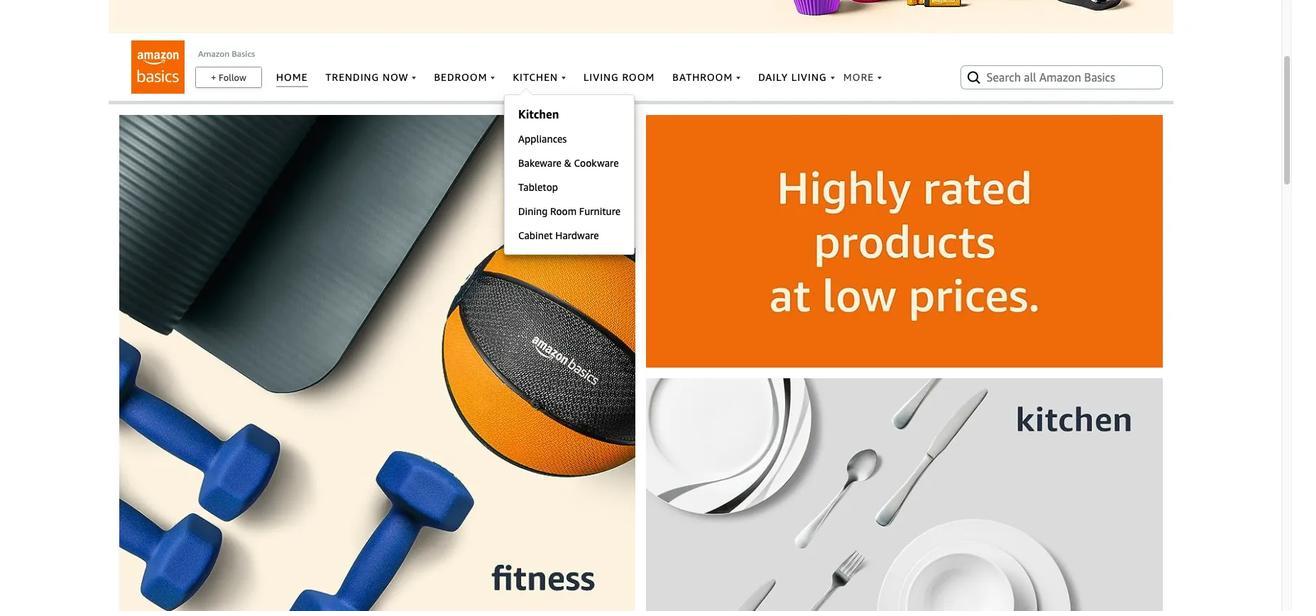 Task type: describe. For each thing, give the bounding box(es) containing it.
+ follow
[[211, 72, 246, 83]]

Search all Amazon Basics search field
[[987, 65, 1139, 89]]

+
[[211, 72, 216, 83]]

search image
[[965, 69, 982, 86]]

+ follow button
[[196, 67, 261, 87]]

amazon basics logo image
[[131, 40, 185, 94]]



Task type: vqa. For each thing, say whether or not it's contained in the screenshot.
+
yes



Task type: locate. For each thing, give the bounding box(es) containing it.
amazon
[[198, 48, 230, 59]]

amazon basics
[[198, 48, 255, 59]]

basics
[[232, 48, 255, 59]]

amazon basics link
[[198, 48, 255, 59]]

follow
[[219, 72, 246, 83]]



